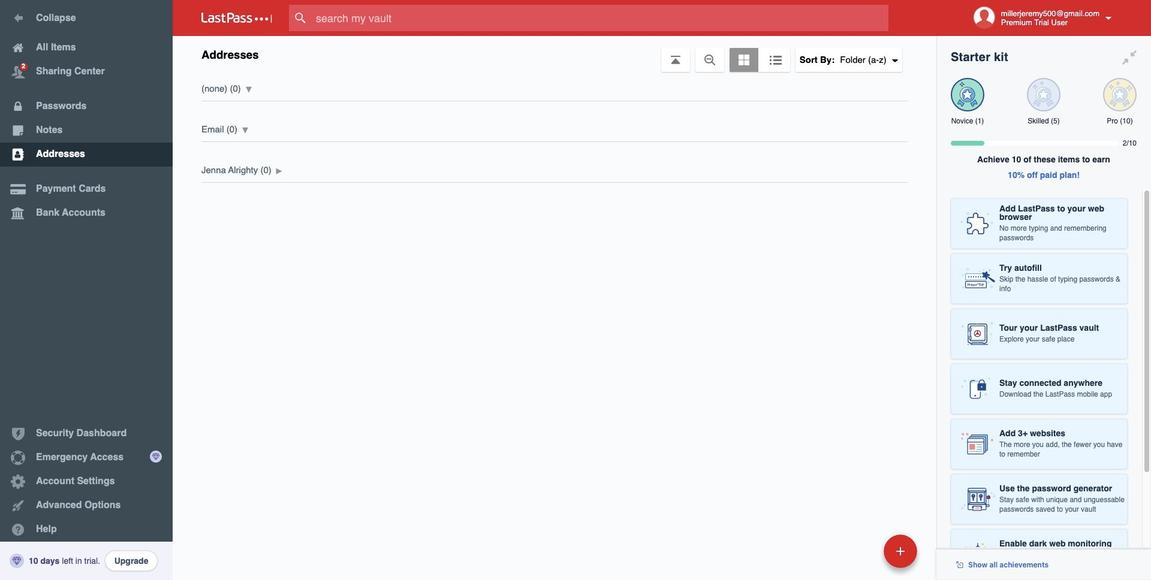Task type: describe. For each thing, give the bounding box(es) containing it.
main navigation navigation
[[0, 0, 173, 580]]

Search search field
[[289, 5, 912, 31]]

search my vault text field
[[289, 5, 912, 31]]

vault options navigation
[[173, 36, 937, 72]]

new item navigation
[[801, 531, 925, 580]]



Task type: locate. For each thing, give the bounding box(es) containing it.
new item element
[[801, 534, 922, 568]]

lastpass image
[[201, 13, 272, 23]]



